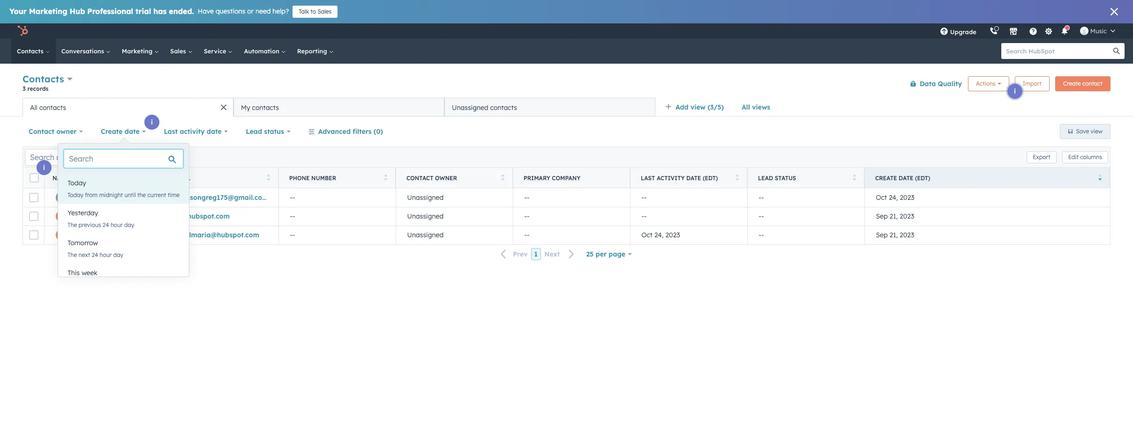 Task type: vqa. For each thing, say whether or not it's contained in the screenshot.


Task type: describe. For each thing, give the bounding box(es) containing it.
activity
[[180, 128, 205, 136]]

21, for --
[[890, 212, 898, 221]]

i for middle i button
[[151, 118, 153, 127]]

status
[[264, 128, 284, 136]]

1 vertical spatial oct 24, 2023
[[642, 231, 680, 240]]

date inside popup button
[[207, 128, 222, 136]]

create contact button
[[1056, 76, 1111, 91]]

add view (3/5)
[[676, 103, 724, 112]]

press to sort. element for contact owner
[[501, 174, 505, 182]]

yesterday button
[[58, 204, 189, 223]]

primary company
[[524, 175, 581, 182]]

the for yesterday
[[68, 222, 77, 229]]

reporting
[[297, 47, 329, 55]]

day for tomorrow
[[113, 252, 123, 259]]

1 vertical spatial 24,
[[655, 231, 664, 240]]

settings link
[[1043, 26, 1055, 36]]

1 press to sort. element from the left
[[149, 174, 153, 182]]

create for create date
[[101, 128, 123, 136]]

automation
[[244, 47, 281, 55]]

data
[[920, 79, 936, 88]]

name
[[53, 175, 69, 182]]

yesterday the previous 24 hour day
[[68, 209, 134, 229]]

contacts inside contacts popup button
[[23, 73, 64, 85]]

robinsongreg175@gmail.com
[[173, 194, 268, 202]]

talk
[[299, 8, 309, 15]]

actions
[[976, 80, 996, 87]]

2 (edt) from the left
[[915, 175, 931, 182]]

my contacts
[[241, 103, 279, 112]]

(0)
[[374, 128, 383, 136]]

unassigned for bh@hubspot.com
[[407, 212, 444, 221]]

status
[[775, 175, 797, 182]]

reporting link
[[292, 38, 339, 64]]

upgrade image
[[940, 28, 949, 36]]

create date (edt)
[[876, 175, 931, 182]]

owner inside popup button
[[56, 128, 77, 136]]

export button
[[1027, 151, 1057, 163]]

views
[[752, 103, 771, 112]]

email
[[172, 175, 191, 182]]

Search HubSpot search field
[[1002, 43, 1117, 59]]

tomorrow
[[68, 239, 98, 248]]

unassigned button for emailmaria@hubspot.com
[[396, 226, 513, 245]]

edit columns
[[1069, 154, 1103, 161]]

advanced filters (0)
[[318, 128, 383, 136]]

press to sort. element for email
[[267, 174, 270, 182]]

create date button
[[95, 122, 152, 141]]

previous
[[79, 222, 101, 229]]

24 for tomorrow
[[92, 252, 98, 259]]

Search name, phone, email addresses, or company search field
[[25, 149, 139, 166]]

all for all views
[[742, 103, 750, 112]]

add view (3/5) button
[[659, 98, 736, 117]]

service link
[[198, 38, 238, 64]]

1 vertical spatial contact owner
[[407, 175, 457, 182]]

1 press to sort. image from the left
[[149, 174, 153, 181]]

from
[[85, 192, 98, 199]]

last for last activity date
[[164, 128, 178, 136]]

view for save
[[1091, 128, 1103, 135]]

my
[[241, 103, 250, 112]]

questions
[[216, 7, 245, 15]]

brian halligan (sample contact) link
[[72, 212, 179, 221]]

this week button
[[58, 264, 189, 283]]

contact) for bh@hubspot.com
[[151, 212, 179, 221]]

25 per page button
[[580, 245, 638, 264]]

hubspot image
[[17, 25, 28, 37]]

service
[[204, 47, 228, 55]]

to
[[311, 8, 316, 15]]

descending sort. press to sort ascending. image
[[1099, 174, 1102, 181]]

marketplaces image
[[1010, 28, 1018, 36]]

1 vertical spatial i button
[[144, 115, 159, 130]]

hub
[[70, 7, 85, 16]]

all contacts
[[30, 103, 66, 112]]

import
[[1023, 80, 1042, 87]]

calling icon button
[[986, 25, 1002, 37]]

1 (edt) from the left
[[703, 175, 718, 182]]

music button
[[1075, 23, 1121, 38]]

all contacts button
[[23, 98, 234, 117]]

save view
[[1077, 128, 1103, 135]]

contacts button
[[23, 72, 73, 86]]

1 horizontal spatial marketing
[[122, 47, 154, 55]]

notifications button
[[1057, 23, 1073, 38]]

sep for --
[[876, 212, 888, 221]]

0 vertical spatial i button
[[1008, 84, 1023, 99]]

the
[[137, 192, 146, 199]]

greg robinson link
[[72, 194, 121, 202]]

press to sort. element for phone number
[[384, 174, 387, 182]]

last activity date button
[[158, 122, 234, 141]]

next button
[[541, 249, 580, 261]]

press to sort. image for email
[[267, 174, 270, 181]]

3
[[23, 85, 26, 92]]

save view button
[[1060, 124, 1111, 139]]

0 horizontal spatial oct
[[642, 231, 653, 240]]

hubspot link
[[11, 25, 35, 37]]

last activity date (edt)
[[641, 175, 718, 182]]

0 horizontal spatial marketing
[[29, 7, 67, 16]]

all views link
[[736, 98, 777, 117]]

sep for oct 24, 2023
[[876, 231, 888, 240]]

view for add
[[691, 103, 706, 112]]

1 horizontal spatial contact
[[407, 175, 434, 182]]

24 for yesterday
[[103, 222, 109, 229]]

all for all contacts
[[30, 103, 37, 112]]

conversations link
[[56, 38, 116, 64]]

contacts for unassigned contacts
[[490, 103, 517, 112]]

(sample for johnson
[[123, 231, 151, 240]]

data quality
[[920, 79, 962, 88]]

sales inside button
[[318, 8, 332, 15]]

emailmaria@hubspot.com button
[[161, 226, 279, 245]]

import button
[[1015, 76, 1050, 91]]

columns
[[1081, 154, 1103, 161]]

marketplaces button
[[1004, 23, 1024, 38]]

tomorrow the next 24 hour day
[[68, 239, 123, 259]]

this
[[68, 269, 80, 278]]

add
[[676, 103, 689, 112]]

yesterday
[[68, 209, 98, 218]]

unassigned for robinsongreg175@gmail.com
[[407, 194, 444, 202]]

21, for oct 24, 2023
[[890, 231, 898, 240]]

search button
[[1109, 43, 1125, 59]]

contact owner button
[[23, 122, 89, 141]]

edit
[[1069, 154, 1079, 161]]

unassigned for emailmaria@hubspot.com
[[407, 231, 444, 240]]

help button
[[1026, 23, 1042, 38]]

marketing link
[[116, 38, 165, 64]]

contact
[[1083, 80, 1103, 87]]

contact owner inside popup button
[[29, 128, 77, 136]]

phone number
[[289, 175, 336, 182]]

press to sort. image for lead status
[[853, 174, 856, 181]]

settings image
[[1045, 27, 1054, 36]]

unassigned button for robinsongreg175@gmail.com
[[396, 189, 513, 207]]



Task type: locate. For each thing, give the bounding box(es) containing it.
0 vertical spatial 24,
[[889, 194, 898, 202]]

date down all contacts button
[[125, 128, 140, 136]]

(sample
[[122, 212, 149, 221], [123, 231, 151, 240]]

2 vertical spatial i button
[[37, 160, 52, 175]]

hour inside yesterday the previous 24 hour day
[[111, 222, 123, 229]]

until
[[124, 192, 136, 199]]

lead for lead status
[[758, 175, 773, 182]]

24
[[103, 222, 109, 229], [92, 252, 98, 259]]

2 press to sort. image from the left
[[384, 174, 387, 181]]

press to sort. image
[[149, 174, 153, 181], [384, 174, 387, 181], [853, 174, 856, 181]]

1 horizontal spatial date
[[899, 175, 914, 182]]

2 sep 21, 2023 from the top
[[876, 231, 915, 240]]

list box containing today
[[58, 174, 189, 294]]

1 horizontal spatial press to sort. image
[[501, 174, 505, 181]]

press to sort. element for lead status
[[853, 174, 856, 182]]

0 vertical spatial day
[[124, 222, 134, 229]]

lead status
[[758, 175, 797, 182]]

prev
[[513, 251, 528, 259]]

brian
[[72, 212, 90, 221]]

marketing left hub
[[29, 7, 67, 16]]

the left next
[[68, 252, 77, 259]]

have
[[198, 7, 214, 15]]

0 horizontal spatial create
[[101, 128, 123, 136]]

the for tomorrow
[[68, 252, 77, 259]]

0 vertical spatial oct 24, 2023
[[876, 194, 915, 202]]

0 vertical spatial (sample
[[122, 212, 149, 221]]

hour down johnson
[[100, 252, 112, 259]]

(sample down brian halligan (sample contact) link
[[123, 231, 151, 240]]

create for create contact
[[1064, 80, 1081, 87]]

1 vertical spatial today
[[68, 192, 83, 199]]

1 horizontal spatial i
[[151, 118, 153, 127]]

upgrade
[[951, 28, 977, 36]]

marketing down trial
[[122, 47, 154, 55]]

menu item
[[983, 23, 985, 38]]

0 horizontal spatial press to sort. image
[[149, 174, 153, 181]]

day up this week button
[[113, 252, 123, 259]]

0 horizontal spatial i
[[43, 164, 45, 172]]

all
[[742, 103, 750, 112], [30, 103, 37, 112]]

contact) down time
[[151, 212, 179, 221]]

i down contact owner popup button
[[43, 164, 45, 172]]

create inside dropdown button
[[101, 128, 123, 136]]

day
[[124, 222, 134, 229], [113, 252, 123, 259]]

hour down brian halligan (sample contact) in the top of the page
[[111, 222, 123, 229]]

prev button
[[495, 249, 531, 261]]

1 horizontal spatial 24,
[[889, 194, 898, 202]]

contacts for all contacts
[[39, 103, 66, 112]]

1 sep 21, 2023 from the top
[[876, 212, 915, 221]]

all inside button
[[30, 103, 37, 112]]

Search search field
[[64, 150, 183, 168]]

contacts
[[17, 47, 45, 55], [23, 73, 64, 85]]

2 horizontal spatial i
[[1014, 87, 1016, 96]]

1 horizontal spatial all
[[742, 103, 750, 112]]

sep
[[876, 212, 888, 221], [876, 231, 888, 240]]

24 right next
[[92, 252, 98, 259]]

0 horizontal spatial 24
[[92, 252, 98, 259]]

search image
[[1114, 48, 1120, 54]]

the inside tomorrow the next 24 hour day
[[68, 252, 77, 259]]

press to sort. image left lead status
[[736, 174, 739, 181]]

notifications image
[[1061, 28, 1069, 36]]

1 vertical spatial (sample
[[123, 231, 151, 240]]

1 horizontal spatial 24
[[103, 222, 109, 229]]

emailmaria@hubspot.com link
[[173, 231, 259, 240]]

2023 for emailmaria@hubspot.com
[[900, 231, 915, 240]]

2 all from the left
[[30, 103, 37, 112]]

actions button
[[969, 76, 1010, 91]]

0 horizontal spatial view
[[691, 103, 706, 112]]

(sample for halligan
[[122, 212, 149, 221]]

advanced
[[318, 128, 351, 136]]

automation link
[[238, 38, 292, 64]]

0 vertical spatial today
[[68, 179, 86, 188]]

0 horizontal spatial contact
[[29, 128, 54, 136]]

create date
[[101, 128, 140, 136]]

date right activity
[[207, 128, 222, 136]]

0 horizontal spatial owner
[[56, 128, 77, 136]]

or
[[247, 7, 254, 15]]

i for topmost i button
[[1014, 87, 1016, 96]]

1 vertical spatial last
[[641, 175, 655, 182]]

the down brian
[[68, 222, 77, 229]]

2023 for robinsongreg175@gmail.com
[[900, 194, 915, 202]]

owner
[[56, 128, 77, 136], [435, 175, 457, 182]]

1 press to sort. image from the left
[[267, 174, 270, 181]]

view right save
[[1091, 128, 1103, 135]]

0 horizontal spatial 24,
[[655, 231, 664, 240]]

1 horizontal spatial press to sort. image
[[384, 174, 387, 181]]

1 vertical spatial sales
[[170, 47, 188, 55]]

0 horizontal spatial oct 24, 2023
[[642, 231, 680, 240]]

1 horizontal spatial view
[[1091, 128, 1103, 135]]

descending sort. press to sort ascending. element
[[1099, 174, 1102, 182]]

1 today from the top
[[68, 179, 86, 188]]

0 vertical spatial contact
[[29, 128, 54, 136]]

create contact
[[1064, 80, 1103, 87]]

0 horizontal spatial (edt)
[[703, 175, 718, 182]]

i button left name
[[37, 160, 52, 175]]

contacts link
[[11, 38, 56, 64]]

24 inside tomorrow the next 24 hour day
[[92, 252, 98, 259]]

day down brian halligan (sample contact) link
[[124, 222, 134, 229]]

midnight
[[99, 192, 123, 199]]

1 vertical spatial owner
[[435, 175, 457, 182]]

1 horizontal spatial last
[[641, 175, 655, 182]]

0 vertical spatial owner
[[56, 128, 77, 136]]

1 date from the left
[[125, 128, 140, 136]]

all down 3 records on the top left of page
[[30, 103, 37, 112]]

robinsongreg175@gmail.com link
[[173, 194, 268, 202]]

0 horizontal spatial i button
[[37, 160, 52, 175]]

my contacts button
[[234, 98, 445, 117]]

2 vertical spatial i
[[43, 164, 45, 172]]

0 horizontal spatial contacts
[[39, 103, 66, 112]]

press to sort. element for last activity date (edt)
[[736, 174, 739, 182]]

last for last activity date (edt)
[[641, 175, 655, 182]]

1 21, from the top
[[890, 212, 898, 221]]

create inside button
[[1064, 80, 1081, 87]]

lead for lead status
[[246, 128, 262, 136]]

2 horizontal spatial i button
[[1008, 84, 1023, 99]]

the
[[68, 222, 77, 229], [68, 252, 77, 259]]

i down all contacts button
[[151, 118, 153, 127]]

2023
[[900, 194, 915, 202], [900, 212, 915, 221], [666, 231, 680, 240], [900, 231, 915, 240]]

1 vertical spatial hour
[[100, 252, 112, 259]]

contacts for my contacts
[[252, 103, 279, 112]]

0 vertical spatial view
[[691, 103, 706, 112]]

0 vertical spatial lead
[[246, 128, 262, 136]]

0 vertical spatial i
[[1014, 87, 1016, 96]]

hour for yesterday
[[111, 222, 123, 229]]

today up the greg on the left top
[[68, 179, 86, 188]]

2 horizontal spatial press to sort. image
[[853, 174, 856, 181]]

0 horizontal spatial press to sort. image
[[267, 174, 270, 181]]

all views
[[742, 103, 771, 112]]

day inside yesterday the previous 24 hour day
[[124, 222, 134, 229]]

--
[[290, 194, 295, 202], [525, 194, 530, 202], [642, 194, 647, 202], [759, 194, 764, 202], [290, 212, 295, 221], [525, 212, 530, 221], [642, 212, 647, 221], [759, 212, 764, 221], [290, 231, 295, 240], [525, 231, 530, 240], [759, 231, 764, 240]]

the inside yesterday the previous 24 hour day
[[68, 222, 77, 229]]

halligan
[[92, 212, 120, 221]]

create for create date (edt)
[[876, 175, 897, 182]]

contacts inside contacts 'link'
[[17, 47, 45, 55]]

press to sort. image for contact owner
[[501, 174, 505, 181]]

1 vertical spatial sep 21, 2023
[[876, 231, 915, 240]]

2 unassigned button from the top
[[396, 207, 513, 226]]

press to sort. image left primary
[[501, 174, 505, 181]]

contact owner
[[29, 128, 77, 136], [407, 175, 457, 182]]

sep 21, 2023 for oct 24, 2023
[[876, 231, 915, 240]]

sales
[[318, 8, 332, 15], [170, 47, 188, 55]]

press to sort. image left phone
[[267, 174, 270, 181]]

data quality button
[[904, 74, 963, 93]]

phone
[[289, 175, 310, 182]]

0 vertical spatial contacts
[[17, 47, 45, 55]]

3 contacts from the left
[[490, 103, 517, 112]]

1 horizontal spatial owner
[[435, 175, 457, 182]]

0 horizontal spatial contact owner
[[29, 128, 77, 136]]

press to sort. image for phone number
[[384, 174, 387, 181]]

1 vertical spatial contact)
[[153, 231, 181, 240]]

i button right create date on the top
[[144, 115, 159, 130]]

today button
[[58, 174, 189, 193]]

1 horizontal spatial sales
[[318, 8, 332, 15]]

last inside popup button
[[164, 128, 178, 136]]

1 vertical spatial i
[[151, 118, 153, 127]]

contacts down 'hubspot' link
[[17, 47, 45, 55]]

1 horizontal spatial oct
[[876, 194, 887, 202]]

conversations
[[61, 47, 106, 55]]

lead inside "popup button"
[[246, 128, 262, 136]]

maria
[[72, 231, 92, 240]]

(sample up "maria johnson (sample contact)"
[[122, 212, 149, 221]]

1 horizontal spatial lead
[[758, 175, 773, 182]]

johnson
[[94, 231, 121, 240]]

3 records
[[23, 85, 48, 92]]

2 press to sort. image from the left
[[501, 174, 505, 181]]

need
[[256, 7, 271, 15]]

menu
[[934, 23, 1122, 38]]

0 vertical spatial sep 21, 2023
[[876, 212, 915, 221]]

0 vertical spatial sales
[[318, 8, 332, 15]]

list box
[[58, 174, 189, 294]]

press to sort. image for last activity date (edt)
[[736, 174, 739, 181]]

calling icon image
[[990, 27, 998, 36]]

greg robinson
[[72, 194, 121, 202]]

3 press to sort. element from the left
[[384, 174, 387, 182]]

2 horizontal spatial contacts
[[490, 103, 517, 112]]

1 vertical spatial sep
[[876, 231, 888, 240]]

3 press to sort. image from the left
[[736, 174, 739, 181]]

contacts up records
[[23, 73, 64, 85]]

1 horizontal spatial day
[[124, 222, 134, 229]]

1 vertical spatial 21,
[[890, 231, 898, 240]]

i right 'actions' popup button
[[1014, 87, 1016, 96]]

primary
[[524, 175, 550, 182]]

2 vertical spatial create
[[876, 175, 897, 182]]

contacts inside button
[[39, 103, 66, 112]]

view inside button
[[1091, 128, 1103, 135]]

0 horizontal spatial all
[[30, 103, 37, 112]]

1 button
[[531, 249, 541, 261]]

sep 21, 2023 for --
[[876, 212, 915, 221]]

0 horizontal spatial lead
[[246, 128, 262, 136]]

trial
[[136, 7, 151, 16]]

1 horizontal spatial oct 24, 2023
[[876, 194, 915, 202]]

primary company column header
[[513, 168, 631, 189]]

2 the from the top
[[68, 252, 77, 259]]

0 vertical spatial contact owner
[[29, 128, 77, 136]]

i button left import
[[1008, 84, 1023, 99]]

0 horizontal spatial last
[[164, 128, 178, 136]]

2 today from the top
[[68, 192, 83, 199]]

0 horizontal spatial day
[[113, 252, 123, 259]]

create
[[1064, 80, 1081, 87], [101, 128, 123, 136], [876, 175, 897, 182]]

1 vertical spatial marketing
[[122, 47, 154, 55]]

contact) for emailmaria@hubspot.com
[[153, 231, 181, 240]]

1 date from the left
[[687, 175, 701, 182]]

pagination navigation
[[495, 248, 580, 261]]

6 press to sort. element from the left
[[853, 174, 856, 182]]

unassigned button for bh@hubspot.com
[[396, 207, 513, 226]]

press to sort. image
[[267, 174, 270, 181], [501, 174, 505, 181], [736, 174, 739, 181]]

maria johnson (sample contact) link
[[72, 231, 181, 240]]

lead status button
[[240, 122, 297, 141]]

week
[[82, 269, 97, 278]]

0 vertical spatial 21,
[[890, 212, 898, 221]]

3 press to sort. image from the left
[[853, 174, 856, 181]]

2 sep from the top
[[876, 231, 888, 240]]

0 vertical spatial sep
[[876, 212, 888, 221]]

0 vertical spatial last
[[164, 128, 178, 136]]

view inside popup button
[[691, 103, 706, 112]]

0 vertical spatial marketing
[[29, 7, 67, 16]]

sales link
[[165, 38, 198, 64]]

menu containing music
[[934, 23, 1122, 38]]

1 horizontal spatial contact owner
[[407, 175, 457, 182]]

contacts banner
[[23, 72, 1111, 98]]

4 press to sort. element from the left
[[501, 174, 505, 182]]

2 press to sort. element from the left
[[267, 174, 270, 182]]

close image
[[1111, 8, 1119, 15]]

hour for tomorrow
[[100, 252, 112, 259]]

brian halligan (sample contact)
[[72, 212, 179, 221]]

1 vertical spatial day
[[113, 252, 123, 259]]

2 contacts from the left
[[252, 103, 279, 112]]

24 inside yesterday the previous 24 hour day
[[103, 222, 109, 229]]

day inside tomorrow the next 24 hour day
[[113, 252, 123, 259]]

contact inside popup button
[[29, 128, 54, 136]]

your marketing hub professional trial has ended. have questions or need help?
[[9, 7, 289, 16]]

1 vertical spatial view
[[1091, 128, 1103, 135]]

marketing
[[29, 7, 67, 16], [122, 47, 154, 55]]

oct
[[876, 194, 887, 202], [642, 231, 653, 240]]

greg
[[72, 194, 88, 202]]

all left 'views'
[[742, 103, 750, 112]]

has
[[153, 7, 167, 16]]

0 vertical spatial the
[[68, 222, 77, 229]]

date inside dropdown button
[[125, 128, 140, 136]]

robinsongreg175@gmail.com button
[[161, 189, 279, 207]]

i for the bottommost i button
[[43, 164, 45, 172]]

1 horizontal spatial i button
[[144, 115, 159, 130]]

professional
[[87, 7, 133, 16]]

last activity date
[[164, 128, 222, 136]]

current
[[147, 192, 166, 199]]

2 horizontal spatial create
[[1064, 80, 1081, 87]]

0 vertical spatial oct
[[876, 194, 887, 202]]

time
[[168, 192, 180, 199]]

press to sort. element
[[149, 174, 153, 182], [267, 174, 270, 182], [384, 174, 387, 182], [501, 174, 505, 182], [736, 174, 739, 182], [853, 174, 856, 182]]

1 the from the top
[[68, 222, 77, 229]]

help image
[[1029, 28, 1038, 36]]

1 horizontal spatial date
[[207, 128, 222, 136]]

25
[[586, 250, 594, 259]]

2 date from the left
[[899, 175, 914, 182]]

2023 for bh@hubspot.com
[[900, 212, 915, 221]]

0 horizontal spatial sales
[[170, 47, 188, 55]]

1 horizontal spatial create
[[876, 175, 897, 182]]

export
[[1033, 154, 1051, 161]]

1 vertical spatial create
[[101, 128, 123, 136]]

1 contacts from the left
[[39, 103, 66, 112]]

greg robinson image
[[1081, 27, 1089, 35]]

help?
[[273, 7, 289, 15]]

unassigned button
[[396, 189, 513, 207], [396, 207, 513, 226], [396, 226, 513, 245]]

0 horizontal spatial date
[[125, 128, 140, 136]]

hour inside tomorrow the next 24 hour day
[[100, 252, 112, 259]]

next
[[545, 251, 560, 259]]

2 horizontal spatial press to sort. image
[[736, 174, 739, 181]]

1 all from the left
[[742, 103, 750, 112]]

contact) down bh@hubspot.com
[[153, 231, 181, 240]]

1 vertical spatial 24
[[92, 252, 98, 259]]

0 vertical spatial create
[[1064, 80, 1081, 87]]

filters
[[353, 128, 372, 136]]

0 vertical spatial 24
[[103, 222, 109, 229]]

your
[[9, 7, 27, 16]]

date
[[125, 128, 140, 136], [207, 128, 222, 136]]

today left from
[[68, 192, 83, 199]]

1 horizontal spatial contacts
[[252, 103, 279, 112]]

0 vertical spatial contact)
[[151, 212, 179, 221]]

1 vertical spatial the
[[68, 252, 77, 259]]

i
[[1014, 87, 1016, 96], [151, 118, 153, 127], [43, 164, 45, 172]]

day for yesterday
[[124, 222, 134, 229]]

view right add
[[691, 103, 706, 112]]

0 vertical spatial hour
[[111, 222, 123, 229]]

1 unassigned button from the top
[[396, 189, 513, 207]]

24 down the halligan
[[103, 222, 109, 229]]

save
[[1077, 128, 1090, 135]]

2 date from the left
[[207, 128, 222, 136]]

next
[[79, 252, 90, 259]]

sales right to
[[318, 8, 332, 15]]

3 unassigned button from the top
[[396, 226, 513, 245]]

talk to sales button
[[293, 6, 338, 18]]

robinson
[[90, 194, 121, 202]]

1 vertical spatial contact
[[407, 175, 434, 182]]

sales left service at the left top of page
[[170, 47, 188, 55]]

2 21, from the top
[[890, 231, 898, 240]]

5 press to sort. element from the left
[[736, 174, 739, 182]]

-
[[290, 194, 293, 202], [293, 194, 295, 202], [525, 194, 527, 202], [527, 194, 530, 202], [642, 194, 644, 202], [644, 194, 647, 202], [759, 194, 762, 202], [762, 194, 764, 202], [290, 212, 293, 221], [293, 212, 295, 221], [525, 212, 527, 221], [527, 212, 530, 221], [642, 212, 644, 221], [644, 212, 647, 221], [759, 212, 762, 221], [762, 212, 764, 221], [290, 231, 293, 240], [293, 231, 295, 240], [525, 231, 527, 240], [527, 231, 530, 240], [759, 231, 762, 240], [762, 231, 764, 240]]

1 sep from the top
[[876, 212, 888, 221]]

(3/5)
[[708, 103, 724, 112]]

1 vertical spatial contacts
[[23, 73, 64, 85]]



